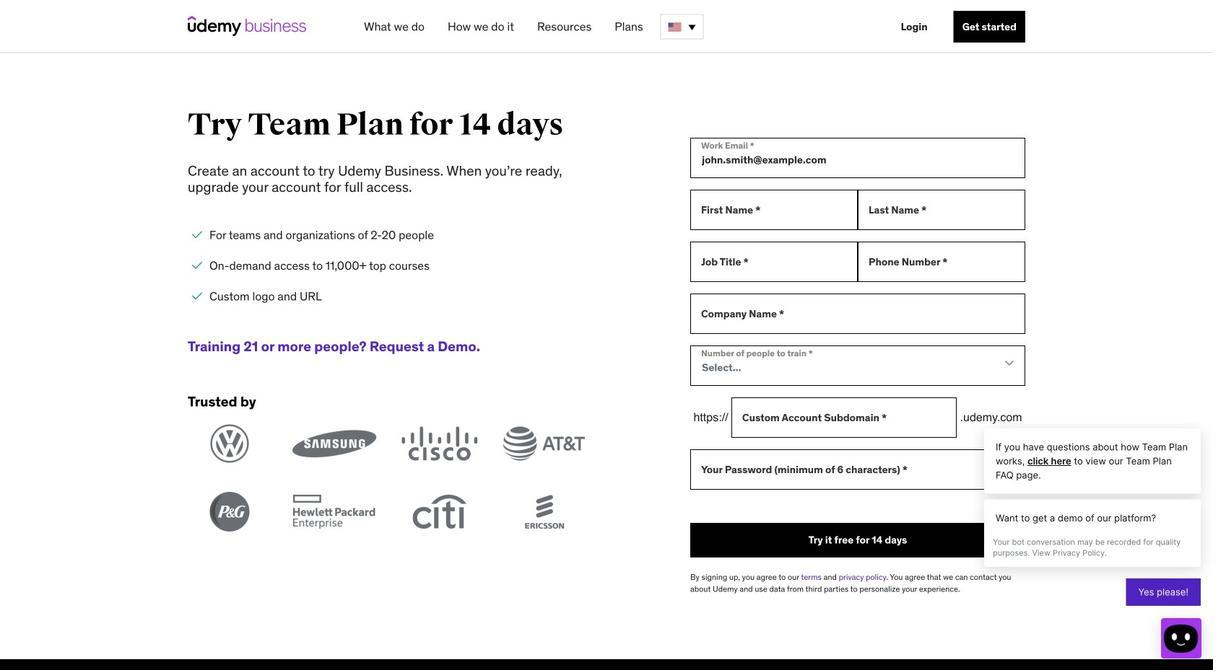 Task type: locate. For each thing, give the bounding box(es) containing it.
First Name * text field
[[690, 190, 858, 230]]

ericsson logo image
[[502, 493, 586, 532]]

None password field
[[690, 450, 1026, 490]]

Work Email * email field
[[690, 138, 1026, 178]]

cisco logo image
[[397, 424, 481, 464]]

udemy business image
[[188, 16, 306, 36]]

footer element
[[188, 660, 1026, 671]]

hewlett packard enterprise logo image
[[292, 493, 377, 532]]

Job Title * text field
[[690, 242, 858, 282]]



Task type: vqa. For each thing, say whether or not it's contained in the screenshot.
Samsung logo
yes



Task type: describe. For each thing, give the bounding box(es) containing it.
at&t logo image
[[502, 424, 586, 464]]

samsung logo image
[[292, 424, 377, 464]]

volkswagen logo image
[[188, 424, 272, 464]]

menu navigation
[[352, 0, 1026, 53]]

Your team's unique subdomain * text field
[[732, 398, 957, 438]]

Company Name * text field
[[690, 294, 1026, 334]]

p&g logo image
[[188, 493, 272, 532]]

citi logo image
[[397, 493, 481, 532]]

Last Name * text field
[[858, 190, 1026, 230]]

Phone Number telephone field
[[858, 242, 1026, 282]]



